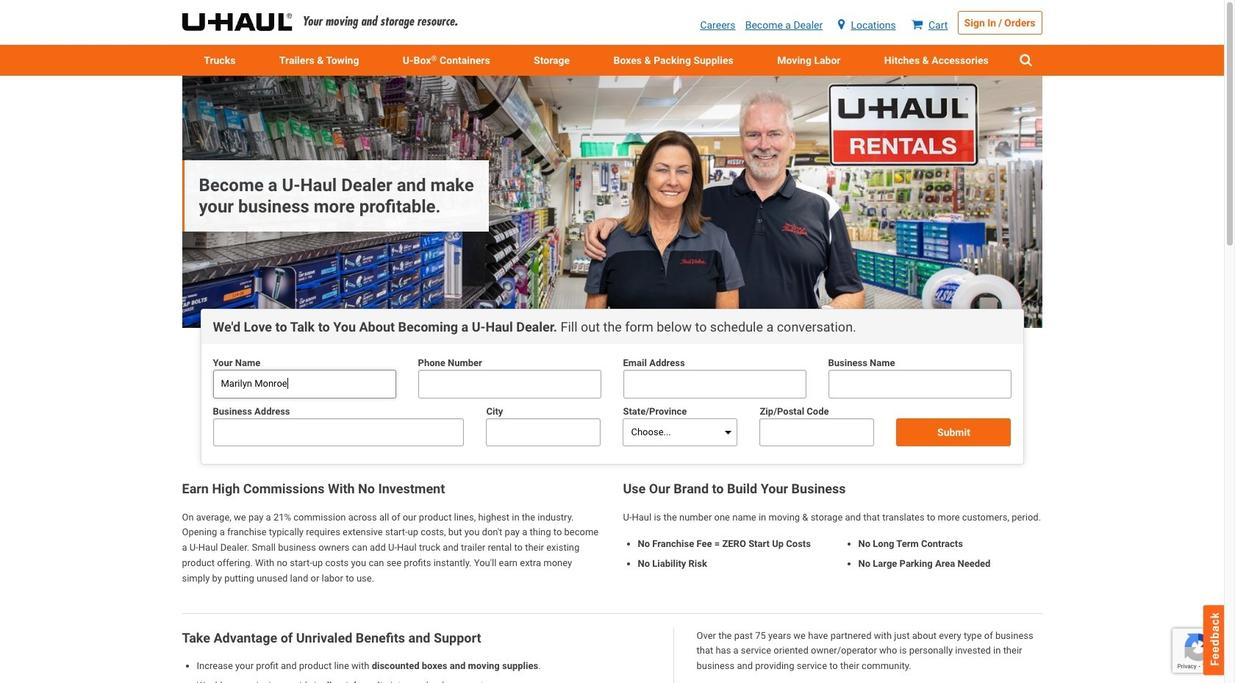 Task type: locate. For each thing, give the bounding box(es) containing it.
4 menu item from the left
[[592, 45, 756, 76]]

None text field
[[213, 370, 396, 398], [213, 419, 464, 447], [486, 419, 601, 447], [213, 370, 396, 398], [213, 419, 464, 447], [486, 419, 601, 447]]

5 menu item from the left
[[756, 45, 863, 76]]

None telephone field
[[418, 370, 601, 398]]

1 menu item from the left
[[182, 45, 257, 76]]

2 menu item from the left
[[257, 45, 381, 76]]

None email field
[[623, 370, 806, 398]]

None text field
[[828, 370, 1011, 398], [760, 419, 875, 447], [828, 370, 1011, 398], [760, 419, 875, 447]]

a couple inside of a u-haul store image
[[182, 76, 1042, 328]]

6 menu item from the left
[[863, 45, 1011, 76]]

3 menu item from the left
[[512, 45, 592, 76]]

banner
[[0, 0, 1224, 76], [182, 76, 1042, 328]]

menu item
[[182, 45, 257, 76], [257, 45, 381, 76], [512, 45, 592, 76], [592, 45, 756, 76], [756, 45, 863, 76], [863, 45, 1011, 76]]

menu
[[182, 45, 1042, 76]]



